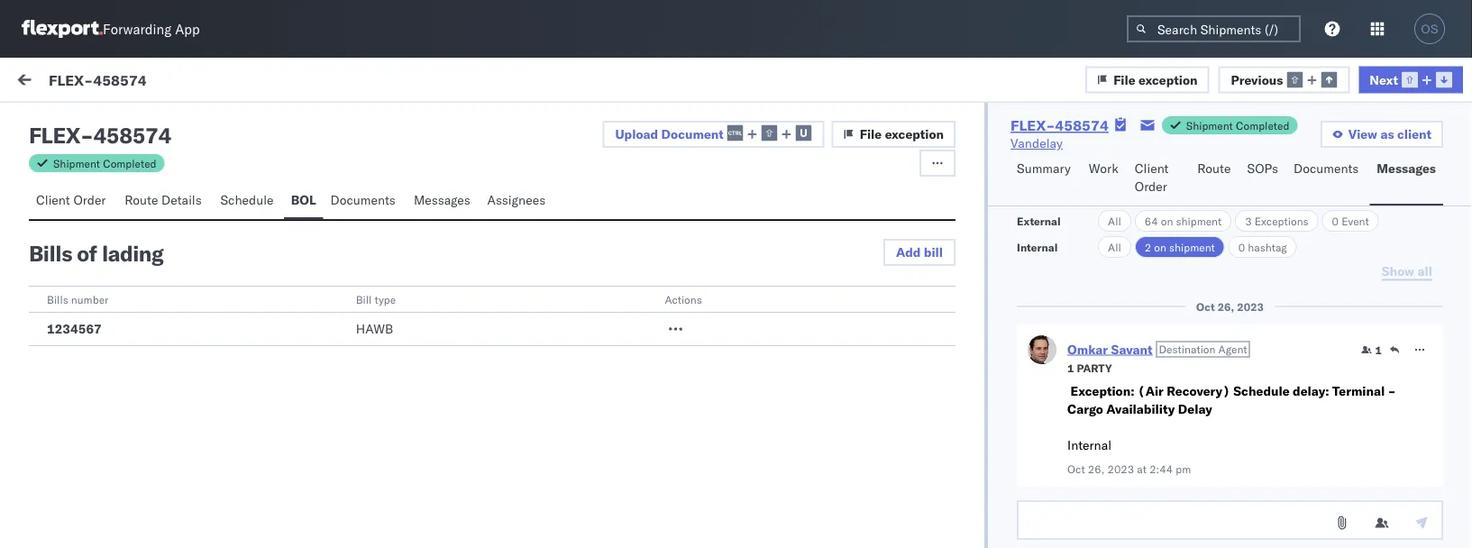Task type: locate. For each thing, give the bounding box(es) containing it.
1 vertical spatial pm
[[619, 327, 638, 343]]

2023 for oct 26, 2023
[[1238, 300, 1265, 313]]

1 vertical spatial message
[[56, 156, 99, 170]]

2 vertical spatial omkar
[[1068, 341, 1109, 357]]

message down flex - 458574
[[56, 156, 99, 170]]

1 horizontal spatial schedule
[[1234, 383, 1290, 399]]

2023, left 2:46
[[549, 218, 585, 234]]

documents down view
[[1294, 161, 1360, 176]]

os
[[1422, 22, 1439, 36]]

shipment down flex
[[53, 156, 100, 170]]

work right summary button
[[1089, 161, 1119, 176]]

import work
[[134, 74, 205, 90]]

message
[[219, 74, 272, 90], [56, 156, 99, 170]]

1 right |
[[314, 74, 322, 90]]

oct down assignees
[[503, 218, 523, 234]]

my
[[18, 69, 47, 94]]

work up 'external (0)'
[[52, 69, 98, 94]]

client order up of
[[36, 192, 106, 208]]

omkar savant for oct 26, 2023, 2:46 pm pdt
[[87, 194, 168, 210]]

1 vertical spatial external
[[1018, 214, 1061, 228]]

item/shipment
[[1215, 156, 1289, 170]]

0 horizontal spatial schedule
[[220, 192, 274, 208]]

0 horizontal spatial work
[[175, 74, 205, 90]]

458574 down forwarding app link at the left of page
[[93, 71, 147, 89]]

3
[[1246, 214, 1253, 228]]

1 vertical spatial messages
[[414, 192, 471, 208]]

all button
[[1099, 210, 1132, 232], [1099, 236, 1132, 258]]

schedule inside exception: (air recovery) schedule delay: terminal - cargo availability delay
[[1234, 383, 1290, 399]]

add bill
[[897, 244, 944, 260]]

all button for 64
[[1099, 210, 1132, 232]]

unknown
[[124, 225, 181, 241]]

0 horizontal spatial messages button
[[407, 184, 480, 219]]

shipment for 2 on shipment
[[1170, 240, 1216, 254]]

savant up party
[[1112, 341, 1153, 357]]

0 left hashtag
[[1239, 240, 1246, 254]]

on right 2 at the top of the page
[[1155, 240, 1167, 254]]

1 vertical spatial work
[[1089, 161, 1119, 176]]

we
[[54, 326, 72, 341]]

omkar
[[87, 194, 125, 210], [87, 294, 125, 310], [1068, 341, 1109, 357]]

longer
[[319, 344, 355, 359]]

2023, left '2:45'
[[549, 327, 585, 343]]

1 left party
[[1068, 361, 1075, 375]]

omkar for oct 26, 2023, 2:45 pm pdt
[[87, 294, 125, 310]]

1 horizontal spatial exception:
[[1071, 383, 1135, 399]]

26,
[[527, 218, 546, 234], [1218, 300, 1235, 313], [527, 327, 546, 343], [1088, 462, 1105, 476]]

messages button left assignees
[[407, 184, 480, 219]]

26, up agent on the right of page
[[1218, 300, 1235, 313]]

exception: inside exception: (air recovery) schedule delay: terminal - cargo availability delay
[[1071, 383, 1135, 399]]

recovery)
[[1167, 383, 1231, 399]]

1 resize handle column header from the left
[[473, 151, 495, 548]]

oct for oct 26, 2023
[[1197, 300, 1216, 313]]

view as client
[[1349, 126, 1432, 142]]

0 vertical spatial flex-458574
[[49, 71, 147, 89]]

(0) down import work button
[[168, 115, 192, 130]]

0 vertical spatial omkar
[[87, 194, 125, 210]]

1 party
[[1068, 361, 1113, 375]]

2023 left at
[[1108, 462, 1135, 476]]

1 inside button
[[1376, 343, 1383, 357]]

1 pdt from the top
[[641, 218, 664, 234]]

1 vertical spatial work
[[1189, 156, 1213, 170]]

resize handle column header
[[473, 151, 495, 548], [795, 151, 817, 548], [1118, 151, 1140, 548], [1440, 151, 1462, 548]]

file exception down search shipments (/) "text field"
[[1114, 71, 1198, 87]]

1 vertical spatial file exception
[[860, 126, 944, 142]]

related
[[1149, 156, 1186, 170]]

all
[[1109, 214, 1122, 228], [1109, 240, 1122, 254]]

None text field
[[1018, 501, 1444, 540]]

1 horizontal spatial (0)
[[168, 115, 192, 130]]

message left |
[[219, 74, 272, 90]]

omkar savant up notifying
[[87, 294, 168, 310]]

actions
[[665, 293, 702, 306]]

bills left number
[[47, 293, 68, 306]]

pdt right '2:45'
[[641, 327, 664, 343]]

client
[[1135, 161, 1169, 176], [36, 192, 70, 208]]

flex- right my at the left
[[49, 71, 93, 89]]

delayed.
[[420, 326, 469, 341]]

exception: down party
[[1071, 383, 1135, 399]]

completed down flex - 458574
[[103, 156, 157, 170]]

1 vertical spatial schedule
[[1234, 383, 1290, 399]]

messages down client
[[1378, 161, 1437, 176]]

26, for oct 26, 2023, 2:46 pm pdt
[[527, 218, 546, 234]]

2 pdt from the top
[[641, 327, 664, 343]]

pm right '2:45'
[[619, 327, 638, 343]]

1 horizontal spatial 0
[[1333, 214, 1340, 228]]

1 horizontal spatial documents
[[1294, 161, 1360, 176]]

1 horizontal spatial completed
[[1237, 119, 1290, 132]]

shipment
[[1177, 214, 1222, 228], [1170, 240, 1216, 254]]

3 resize handle column header from the left
[[1118, 151, 1140, 548]]

1 vertical spatial omkar
[[87, 294, 125, 310]]

work
[[52, 69, 98, 94], [1189, 156, 1213, 170]]

0 horizontal spatial documents button
[[323, 184, 407, 219]]

1 2023, from the top
[[549, 218, 585, 234]]

0 horizontal spatial message
[[56, 156, 99, 170]]

completed
[[1237, 119, 1290, 132], [103, 156, 157, 170]]

0 horizontal spatial work
[[52, 69, 98, 94]]

(0) down my work
[[80, 115, 103, 130]]

1 vertical spatial on
[[1155, 240, 1167, 254]]

applied
[[356, 74, 398, 90]]

4 resize handle column header from the left
[[1440, 151, 1462, 548]]

shipment up 2 on shipment
[[1177, 214, 1222, 228]]

flex-458574 up "vandelay"
[[1011, 116, 1109, 134]]

that
[[174, 326, 197, 341]]

flex- up 2 on shipment
[[1148, 218, 1186, 234]]

exception: for exception: (air recovery) schedule delay: terminal - cargo availability delay
[[1071, 383, 1135, 399]]

savant
[[129, 194, 168, 210], [129, 294, 168, 310], [1112, 341, 1153, 357]]

2 horizontal spatial (0)
[[272, 74, 295, 90]]

1 pm from the top
[[619, 218, 638, 234]]

flex-458574
[[49, 71, 147, 89], [1011, 116, 1109, 134]]

1 horizontal spatial documents button
[[1287, 152, 1370, 206]]

vandelay link
[[1011, 134, 1063, 152]]

2 vertical spatial savant
[[1112, 341, 1153, 357]]

2 on shipment
[[1145, 240, 1216, 254]]

26, left '2:45'
[[527, 327, 546, 343]]

2023 for oct 26, 2023 at 2:44 pm
[[1108, 462, 1135, 476]]

all for 64
[[1109, 214, 1122, 228]]

0 horizontal spatial shipment completed
[[53, 156, 157, 170]]

oct
[[503, 218, 523, 234], [1197, 300, 1216, 313], [503, 327, 523, 343], [1068, 462, 1086, 476]]

bills left of
[[29, 240, 72, 267]]

2 all from the top
[[1109, 240, 1122, 254]]

external inside button
[[29, 115, 76, 130]]

pm for 2:46
[[619, 218, 638, 234]]

import work button
[[127, 58, 212, 106]]

1 horizontal spatial route
[[1198, 161, 1232, 176]]

messages button down client
[[1370, 152, 1444, 206]]

458574 down "oct 26, 2023"
[[1186, 327, 1233, 343]]

0 vertical spatial shipment
[[1177, 214, 1222, 228]]

pm
[[1176, 462, 1192, 476]]

pm
[[619, 218, 638, 234], [619, 327, 638, 343]]

0 vertical spatial 2023,
[[549, 218, 585, 234]]

0 vertical spatial file
[[1114, 71, 1136, 87]]

savant up exception: unknown customs
[[129, 194, 168, 210]]

1 vertical spatial internal
[[1018, 240, 1058, 254]]

1 button
[[1362, 343, 1383, 357]]

1 omkar savant from the top
[[87, 194, 168, 210]]

0 vertical spatial pm
[[619, 218, 638, 234]]

oct 26, 2023, 2:45 pm pdt
[[503, 327, 664, 343]]

1 vertical spatial shipment completed
[[53, 156, 157, 170]]

client order button up 64
[[1128, 152, 1191, 206]]

0 for 0 event
[[1333, 214, 1340, 228]]

client order up 64
[[1135, 161, 1169, 194]]

1 all from the top
[[1109, 214, 1122, 228]]

shipment up related work item/shipment
[[1187, 119, 1234, 132]]

omkar up notifying
[[87, 294, 125, 310]]

external for external (0)
[[29, 115, 76, 130]]

0 horizontal spatial exception:
[[57, 225, 121, 241]]

messages left assignees
[[414, 192, 471, 208]]

shipment completed down flex - 458574
[[53, 156, 157, 170]]

0 horizontal spatial file exception
[[860, 126, 944, 142]]

(0) inside button
[[80, 115, 103, 130]]

message for message
[[56, 156, 99, 170]]

sender
[[482, 75, 517, 89]]

(0) for internal (0)
[[168, 115, 192, 130]]

0 vertical spatial work
[[175, 74, 205, 90]]

all button left 2 at the top of the page
[[1099, 236, 1132, 258]]

oct 26, 2023 at 2:44 pm
[[1068, 462, 1192, 476]]

forwarding app
[[103, 20, 200, 37]]

1 horizontal spatial flex-458574
[[1011, 116, 1109, 134]]

0 horizontal spatial (0)
[[80, 115, 103, 130]]

schedule button
[[213, 184, 284, 219]]

0 horizontal spatial shipment
[[53, 156, 100, 170]]

2 2023, from the top
[[549, 327, 585, 343]]

flex
[[29, 122, 80, 149]]

0 vertical spatial message
[[219, 74, 272, 90]]

0 vertical spatial omkar savant
[[87, 194, 168, 210]]

external down my work
[[29, 115, 76, 130]]

oct down cargo
[[1068, 462, 1086, 476]]

2 omkar savant from the top
[[87, 294, 168, 310]]

type
[[272, 225, 301, 241]]

0 vertical spatial exception:
[[57, 225, 121, 241]]

0 vertical spatial bills
[[29, 240, 72, 267]]

notifying
[[97, 326, 147, 341]]

customs
[[184, 225, 237, 241]]

order right s
[[73, 192, 106, 208]]

0 vertical spatial 2023
[[1238, 300, 1265, 313]]

0 left event
[[1333, 214, 1340, 228]]

summary button
[[1010, 152, 1082, 206]]

flex-458574 link
[[1011, 116, 1109, 134]]

cargo
[[1068, 401, 1104, 417]]

2 pm from the top
[[619, 327, 638, 343]]

(0)
[[272, 74, 295, 90], [80, 115, 103, 130], [168, 115, 192, 130]]

all left 64
[[1109, 214, 1122, 228]]

2 all button from the top
[[1099, 236, 1132, 258]]

1 vertical spatial file
[[860, 126, 882, 142]]

1 vertical spatial route
[[125, 192, 158, 208]]

on right 64
[[1162, 214, 1174, 228]]

2023,
[[549, 218, 585, 234], [549, 327, 585, 343]]

oct up flex- 458574 on the bottom
[[1197, 300, 1216, 313]]

0 vertical spatial all
[[1109, 214, 1122, 228]]

omkar for oct 26, 2023, 2:46 pm pdt
[[87, 194, 125, 210]]

1 vertical spatial exception:
[[1071, 383, 1135, 399]]

26, for oct 26, 2023
[[1218, 300, 1235, 313]]

work for related
[[1189, 156, 1213, 170]]

work right import
[[175, 74, 205, 90]]

previous button
[[1219, 66, 1351, 93]]

26, down assignees
[[527, 218, 546, 234]]

2 horizontal spatial internal
[[1068, 437, 1112, 453]]

omkar up 1 party 'button'
[[1068, 341, 1109, 357]]

omkar savant
[[87, 194, 168, 210], [87, 294, 168, 310]]

pdt
[[641, 218, 664, 234], [641, 327, 664, 343]]

internal down cargo
[[1068, 437, 1112, 453]]

route right related
[[1198, 161, 1232, 176]]

documents button right bol
[[323, 184, 407, 219]]

upload
[[616, 126, 659, 142]]

1 vertical spatial 2023,
[[549, 327, 585, 343]]

client order button up of
[[29, 184, 118, 219]]

2 vertical spatial 1
[[1068, 361, 1075, 375]]

1 for 1 party
[[1068, 361, 1075, 375]]

0 vertical spatial exception
[[1139, 71, 1198, 87]]

internal (0)
[[121, 115, 192, 130]]

shipment down flex- 2271801
[[1170, 240, 1216, 254]]

1 horizontal spatial messages button
[[1370, 152, 1444, 206]]

(0) inside button
[[168, 115, 192, 130]]

route for route
[[1198, 161, 1232, 176]]

0 horizontal spatial documents
[[331, 192, 396, 208]]

1 vertical spatial shipment
[[1170, 240, 1216, 254]]

all button left 64
[[1099, 210, 1132, 232]]

0 vertical spatial file exception
[[1114, 71, 1198, 87]]

(0) left |
[[272, 74, 295, 90]]

documents button
[[1287, 152, 1370, 206], [323, 184, 407, 219]]

upload document
[[616, 126, 724, 142]]

1 horizontal spatial work
[[1189, 156, 1213, 170]]

1 inside 'button'
[[1068, 361, 1075, 375]]

shipment completed up item/shipment
[[1187, 119, 1290, 132]]

add
[[897, 244, 921, 260]]

been
[[389, 326, 417, 341]]

0 vertical spatial 0
[[1333, 214, 1340, 228]]

client right work "button"
[[1135, 161, 1169, 176]]

0 vertical spatial schedule
[[220, 192, 274, 208]]

documents button up 0 event
[[1287, 152, 1370, 206]]

pdt right 2:46
[[641, 218, 664, 234]]

all left 2 at the top of the page
[[1109, 240, 1122, 254]]

1 vertical spatial pdt
[[641, 327, 664, 343]]

your
[[200, 326, 225, 341]]

documents right bol
[[331, 192, 396, 208]]

0 vertical spatial internal
[[121, 115, 165, 130]]

1 vertical spatial 0
[[1239, 240, 1246, 254]]

2 horizontal spatial 1
[[1376, 343, 1383, 357]]

pm right 2:46
[[619, 218, 638, 234]]

2023 up agent on the right of page
[[1238, 300, 1265, 313]]

omkar savant for oct 26, 2023, 2:45 pm pdt
[[87, 294, 168, 310]]

bills
[[29, 240, 72, 267], [47, 293, 68, 306]]

as
[[1381, 126, 1395, 142]]

1 vertical spatial omkar savant
[[87, 294, 168, 310]]

0 vertical spatial route
[[1198, 161, 1232, 176]]

by:
[[450, 74, 467, 90]]

file exception button
[[1086, 66, 1210, 93], [1086, 66, 1210, 93], [832, 121, 956, 148], [832, 121, 956, 148]]

1 vertical spatial all button
[[1099, 236, 1132, 258]]

k
[[289, 326, 297, 341]]

0 horizontal spatial internal
[[121, 115, 165, 130]]

1 vertical spatial 1
[[1376, 343, 1383, 357]]

schedule left delay:
[[1234, 383, 1290, 399]]

1 horizontal spatial internal
[[1018, 240, 1058, 254]]

1 horizontal spatial client
[[1135, 161, 1169, 176]]

schedule
[[220, 192, 274, 208], [1234, 383, 1290, 399]]

internal down import
[[121, 115, 165, 130]]

omkar right s
[[87, 194, 125, 210]]

delay:
[[1294, 383, 1330, 399]]

savant for oct 26, 2023, 2:46 pm pdt
[[129, 194, 168, 210]]

2:46
[[588, 218, 615, 234]]

order down related
[[1135, 179, 1168, 194]]

omkar savant up exception: unknown customs
[[87, 194, 168, 210]]

0 horizontal spatial completed
[[103, 156, 157, 170]]

exception: (air recovery) schedule delay: terminal - cargo availability delay
[[1068, 383, 1397, 417]]

oct for oct 26, 2023, 2:45 pm pdt
[[503, 327, 523, 343]]

26, left at
[[1088, 462, 1105, 476]]

2023, for 2:46
[[549, 218, 585, 234]]

completed up item/shipment
[[1237, 119, 1290, 132]]

1 horizontal spatial file
[[1114, 71, 1136, 87]]

work
[[175, 74, 205, 90], [1089, 161, 1119, 176]]

order
[[1135, 179, 1168, 194], [73, 192, 106, 208]]

route up exception: unknown customs
[[125, 192, 158, 208]]

file exception up the category at the top of the page
[[860, 126, 944, 142]]

savant up you
[[129, 294, 168, 310]]

1 horizontal spatial message
[[219, 74, 272, 90]]

flex-458574 down forwarding app link at the left of page
[[49, 71, 147, 89]]

schedule up customs
[[220, 192, 274, 208]]

0 vertical spatial shipment completed
[[1187, 119, 1290, 132]]

1 horizontal spatial external
[[1018, 214, 1061, 228]]

1 horizontal spatial shipment
[[1187, 119, 1234, 132]]

1 all button from the top
[[1099, 210, 1132, 232]]

bol
[[291, 192, 316, 208]]

documents
[[1294, 161, 1360, 176], [331, 192, 396, 208]]

2023
[[1238, 300, 1265, 313], [1108, 462, 1135, 476]]

0 vertical spatial work
[[52, 69, 98, 94]]

oct right "delayed."
[[503, 327, 523, 343]]

file
[[1114, 71, 1136, 87], [860, 126, 882, 142]]

external down summary button
[[1018, 214, 1061, 228]]

client down flex
[[36, 192, 70, 208]]

work right related
[[1189, 156, 1213, 170]]

exception: down s
[[57, 225, 121, 241]]

2 vertical spatial internal
[[1068, 437, 1112, 453]]

1 up the terminal
[[1376, 343, 1383, 357]]

internal down summary button
[[1018, 240, 1058, 254]]



Task type: vqa. For each thing, say whether or not it's contained in the screenshot.
Schedule Delivery Appointment button
no



Task type: describe. For each thing, give the bounding box(es) containing it.
- inside exception: (air recovery) schedule delay: terminal - cargo availability delay
[[1389, 383, 1397, 399]]

0 horizontal spatial client order button
[[29, 184, 118, 219]]

1 horizontal spatial file exception
[[1114, 71, 1198, 87]]

1 vertical spatial flex-458574
[[1011, 116, 1109, 134]]

flexport. image
[[22, 20, 103, 38]]

flex - 458574
[[29, 122, 171, 149]]

details
[[162, 192, 202, 208]]

takes
[[285, 344, 316, 359]]

0 horizontal spatial order
[[73, 192, 106, 208]]

resize handle column header for message
[[473, 151, 495, 548]]

oct for oct 26, 2023 at 2:44 pm
[[1068, 462, 1086, 476]]

document
[[662, 126, 724, 142]]

1 horizontal spatial order
[[1135, 179, 1168, 194]]

party
[[1077, 361, 1113, 375]]

oct 26, 2023, 2:46 pm pdt
[[503, 218, 664, 234]]

resize handle column header for category
[[1118, 151, 1140, 548]]

flex- up "vandelay"
[[1011, 116, 1056, 134]]

lading
[[102, 240, 164, 267]]

next
[[1370, 71, 1399, 87]]

route for route details
[[125, 192, 158, 208]]

flex- up (air
[[1148, 327, 1186, 343]]

number
[[71, 293, 109, 306]]

0 vertical spatial messages
[[1378, 161, 1437, 176]]

pm for 2:45
[[619, 327, 638, 343]]

0 event
[[1333, 214, 1370, 228]]

add bill button
[[884, 239, 956, 266]]

all for 2
[[1109, 240, 1122, 254]]

bill
[[924, 244, 944, 260]]

are
[[75, 326, 93, 341]]

omkar savant button
[[1068, 341, 1153, 357]]

bills for bills number
[[47, 293, 68, 306]]

0 vertical spatial shipment
[[1187, 119, 1234, 132]]

import
[[134, 74, 172, 90]]

expected.
[[388, 344, 444, 359]]

of
[[77, 240, 97, 267]]

devan
[[328, 326, 362, 341]]

than
[[358, 344, 384, 359]]

2023, for 2:45
[[549, 327, 585, 343]]

o s
[[60, 196, 72, 208]]

work for my
[[52, 69, 98, 94]]

hawb
[[356, 321, 393, 337]]

0 vertical spatial documents
[[1294, 161, 1360, 176]]

this
[[54, 344, 78, 359]]

0 horizontal spatial file
[[860, 126, 882, 142]]

0 vertical spatial client
[[1135, 161, 1169, 176]]

exceptions
[[1255, 214, 1309, 228]]

filtered
[[402, 74, 446, 90]]

on for 2
[[1155, 240, 1167, 254]]

all button for 2
[[1099, 236, 1132, 258]]

pdt for oct 26, 2023, 2:45 pm pdt
[[641, 327, 664, 343]]

flex- 2271801
[[1148, 218, 1240, 234]]

(0) for message (0)
[[272, 74, 295, 90]]

vandelay
[[1011, 135, 1063, 151]]

route button
[[1191, 152, 1241, 206]]

forwarding app link
[[22, 20, 200, 38]]

my work
[[18, 69, 98, 94]]

458574 down import
[[93, 122, 171, 149]]

internal inside button
[[121, 115, 165, 130]]

category
[[826, 156, 870, 170]]

(air
[[1138, 383, 1164, 399]]

work inside "button"
[[1089, 161, 1119, 176]]

upload document button
[[603, 121, 825, 148]]

0 horizontal spatial 1
[[314, 74, 322, 90]]

external (0)
[[29, 115, 103, 130]]

event
[[1342, 214, 1370, 228]]

bill
[[356, 293, 372, 306]]

sops button
[[1241, 152, 1287, 206]]

os button
[[1410, 8, 1451, 50]]

oct for oct 26, 2023, 2:46 pm pdt
[[503, 218, 523, 234]]

o
[[60, 196, 66, 208]]

3 exceptions
[[1246, 214, 1309, 228]]

1 vertical spatial documents
[[331, 192, 396, 208]]

1 for 1
[[1376, 343, 1383, 357]]

2:45
[[588, 327, 615, 343]]

has
[[365, 326, 386, 341]]

work inside button
[[175, 74, 205, 90]]

exception: for exception: unknown customs
[[57, 225, 121, 241]]

458574 up "vandelay"
[[1056, 116, 1109, 134]]

0 horizontal spatial exception
[[885, 126, 944, 142]]

we are notifying you that your shipment, k & k, devan has been delayed. this often occurs when unloading cargo takes longer than expected.
[[54, 326, 469, 359]]

message (0)
[[219, 74, 295, 90]]

bills for bills of lading
[[29, 240, 72, 267]]

bol button
[[284, 184, 323, 219]]

agent
[[1219, 343, 1248, 356]]

0 horizontal spatial client order
[[36, 192, 106, 208]]

1 vertical spatial completed
[[103, 156, 157, 170]]

0 horizontal spatial client
[[36, 192, 70, 208]]

message for message (0)
[[219, 74, 272, 90]]

2:44
[[1150, 462, 1174, 476]]

bills of lading
[[29, 240, 164, 267]]

often
[[82, 344, 112, 359]]

internal (0) button
[[114, 106, 202, 142]]

bill type
[[356, 293, 396, 306]]

filter
[[325, 74, 352, 90]]

destination
[[1159, 343, 1216, 356]]

pdt for oct 26, 2023, 2:46 pm pdt
[[641, 218, 664, 234]]

at
[[1138, 462, 1147, 476]]

availability
[[1107, 401, 1176, 417]]

0 horizontal spatial messages
[[414, 192, 471, 208]]

savant for oct 26, 2023, 2:45 pm pdt
[[129, 294, 168, 310]]

shipment for 64 on shipment
[[1177, 214, 1222, 228]]

external for external
[[1018, 214, 1061, 228]]

26, for oct 26, 2023 at 2:44 pm
[[1088, 462, 1105, 476]]

64 on shipment
[[1145, 214, 1222, 228]]

1 horizontal spatial client order
[[1135, 161, 1169, 194]]

view as client button
[[1321, 121, 1444, 148]]

delay
[[1179, 401, 1213, 417]]

2271801
[[1186, 218, 1240, 234]]

sops
[[1248, 161, 1279, 176]]

forwarding
[[103, 20, 172, 37]]

resize handle column header for related work item/shipment
[[1440, 151, 1462, 548]]

schedule inside button
[[220, 192, 274, 208]]

flex- 458574
[[1148, 327, 1233, 343]]

related work item/shipment
[[1149, 156, 1289, 170]]

when
[[157, 344, 187, 359]]

Search Shipments (/) text field
[[1127, 15, 1302, 42]]

|
[[307, 74, 311, 90]]

64
[[1145, 214, 1159, 228]]

app
[[175, 20, 200, 37]]

shipment,
[[228, 326, 286, 341]]

route details
[[125, 192, 202, 208]]

&
[[301, 326, 309, 341]]

1 vertical spatial shipment
[[53, 156, 100, 170]]

external (0) button
[[22, 106, 114, 142]]

26, for oct 26, 2023, 2:45 pm pdt
[[527, 327, 546, 343]]

1 horizontal spatial client order button
[[1128, 152, 1191, 206]]

1 horizontal spatial exception
[[1139, 71, 1198, 87]]

terminal
[[1333, 383, 1386, 399]]

2
[[1145, 240, 1152, 254]]

exception: unknown customs
[[57, 225, 237, 241]]

on for 64
[[1162, 214, 1174, 228]]

next button
[[1360, 66, 1464, 93]]

occurs
[[115, 344, 153, 359]]

(0) for external (0)
[[80, 115, 103, 130]]

0 for 0 hashtag
[[1239, 240, 1246, 254]]

assignees
[[488, 192, 546, 208]]

1 horizontal spatial shipment completed
[[1187, 119, 1290, 132]]

2 resize handle column header from the left
[[795, 151, 817, 548]]



